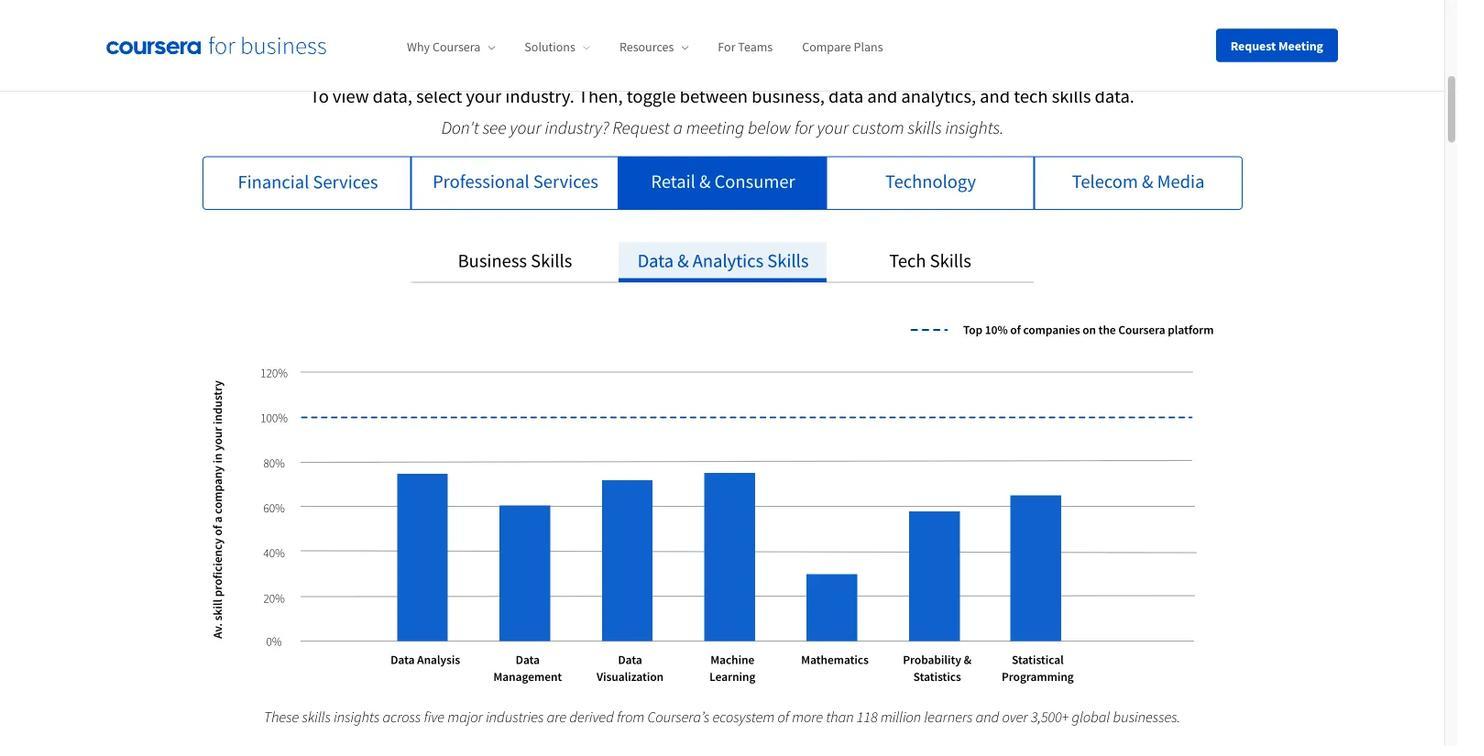 Task type: vqa. For each thing, say whether or not it's contained in the screenshot.
"For" associated with Governments
no



Task type: locate. For each thing, give the bounding box(es) containing it.
why coursera
[[407, 39, 481, 55]]

request meeting button
[[1216, 29, 1339, 62]]

for teams
[[718, 39, 773, 55]]

why coursera link
[[407, 39, 495, 55]]

resources link
[[620, 39, 689, 55]]

for teams link
[[718, 39, 773, 55]]

teams
[[738, 39, 773, 55]]

compare plans
[[802, 39, 883, 55]]

resources
[[620, 39, 674, 55]]

plans
[[854, 39, 883, 55]]

for
[[718, 39, 736, 55]]

compare plans link
[[802, 39, 883, 55]]



Task type: describe. For each thing, give the bounding box(es) containing it.
meeting
[[1279, 37, 1324, 54]]

request
[[1231, 37, 1276, 54]]

request meeting
[[1231, 37, 1324, 54]]

compare
[[802, 39, 851, 55]]

why
[[407, 39, 430, 55]]

coursera
[[433, 39, 481, 55]]

solutions link
[[525, 39, 590, 55]]

solutions
[[525, 39, 576, 55]]

coursera for business image
[[106, 36, 326, 55]]



